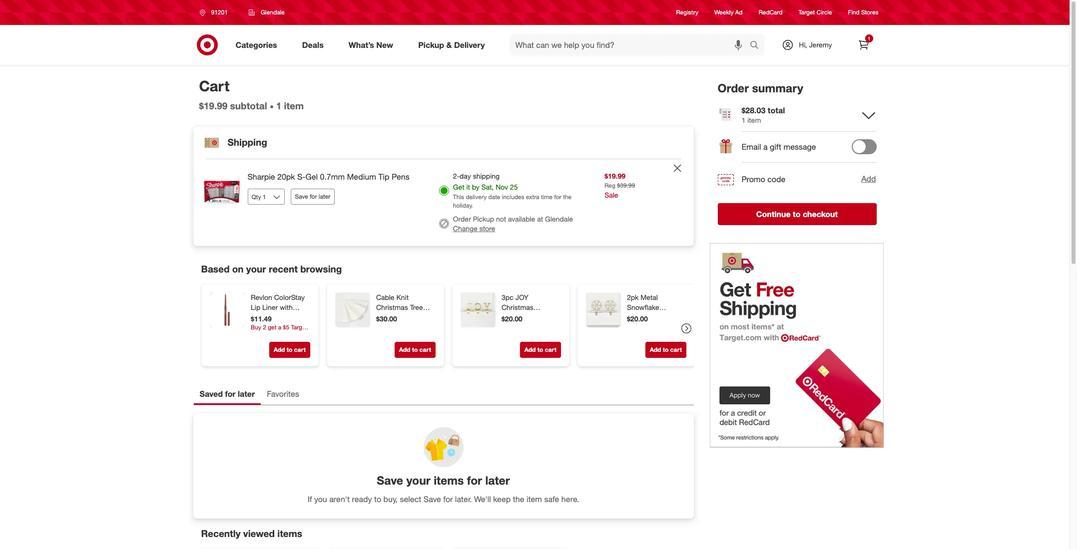 Task type: vqa. For each thing, say whether or not it's contained in the screenshot.


Task type: locate. For each thing, give the bounding box(es) containing it.
a
[[764, 142, 768, 152]]

- right ivory at the left bottom
[[410, 313, 413, 322]]

2 horizontal spatial wondershop™
[[627, 343, 671, 352]]

holder inside 3pc joy christmas stocking holder gold - wondershop™
[[531, 313, 552, 322]]

0 vertical spatial pickup
[[418, 40, 444, 50]]

$20.00
[[502, 315, 523, 323], [627, 315, 648, 323]]

$28.03
[[742, 105, 766, 115]]

christmas inside 3pc joy christmas stocking holder gold - wondershop™
[[502, 303, 533, 312]]

order up change
[[453, 215, 471, 223]]

based on your recent browsing
[[201, 264, 342, 275]]

the right time
[[563, 194, 572, 201]]

glendale right at
[[545, 215, 573, 223]]

holder inside 2pk metal snowflake christmas stocking holder silver - wondershop™
[[656, 323, 677, 332]]

2 vertical spatial save
[[424, 495, 441, 505]]

for right time
[[555, 194, 562, 201]]

- right gold
[[519, 323, 521, 332]]

0.7mm
[[320, 172, 345, 182]]

0 horizontal spatial glendale
[[261, 8, 285, 16]]

1 vertical spatial 1
[[276, 100, 282, 112]]

pickup
[[418, 40, 444, 50], [473, 215, 494, 223]]

order for order pickup not available at glendale change store
[[453, 215, 471, 223]]

christmas inside cable knit christmas tree skirt ivory - wondershop™
[[376, 303, 408, 312]]

2 vertical spatial 1
[[742, 116, 746, 124]]

1 horizontal spatial glendale
[[545, 215, 573, 223]]

favorites
[[267, 389, 299, 399]]

0 vertical spatial save
[[295, 193, 308, 201]]

save up buy,
[[377, 474, 403, 488]]

hi, jeremy
[[799, 40, 833, 49]]

add button
[[861, 173, 877, 186]]

0 horizontal spatial holder
[[531, 313, 552, 322]]

items for your
[[434, 474, 464, 488]]

0 horizontal spatial $20.00 add to cart
[[502, 315, 557, 354]]

later up keep
[[486, 474, 510, 488]]

checkout
[[803, 209, 838, 219]]

1 vertical spatial $19.99
[[605, 172, 626, 181]]

1 horizontal spatial your
[[407, 474, 431, 488]]

items right viewed
[[278, 529, 302, 540]]

order
[[718, 81, 749, 95], [453, 215, 471, 223]]

add to cart button down snowflake
[[645, 342, 687, 358]]

0 horizontal spatial $19.99
[[199, 100, 228, 112]]

aren't
[[330, 495, 350, 505]]

categories link
[[227, 34, 290, 56]]

0 horizontal spatial stocking
[[502, 313, 529, 322]]

0 vertical spatial glendale
[[261, 8, 285, 16]]

cart inside $30.00 add to cart
[[419, 346, 431, 354]]

includes
[[502, 194, 525, 201]]

$19.99 subtotal
[[199, 100, 267, 112]]

add to cart button down 0.01oz
[[269, 342, 310, 358]]

save your items for later
[[377, 474, 510, 488]]

metal
[[641, 293, 658, 302]]

0 horizontal spatial later
[[238, 389, 255, 399]]

wondershop™ down silver
[[627, 343, 671, 352]]

add inside button
[[862, 174, 877, 184]]

1 horizontal spatial $19.99
[[605, 172, 626, 181]]

promo
[[742, 174, 766, 184]]

sharpie 20pk s-gel 0.7mm medium tip pens
[[248, 172, 410, 182]]

$20.00 down snowflake
[[627, 315, 648, 323]]

1 add to cart button from the left
[[269, 342, 310, 358]]

0 horizontal spatial items
[[278, 529, 302, 540]]

1 $20.00 from the left
[[502, 315, 523, 323]]

cart for 2pk metal snowflake christmas stocking holder silver - wondershop™
[[670, 346, 682, 354]]

3pc
[[502, 293, 513, 302]]

gold
[[502, 323, 517, 332]]

0 vertical spatial your
[[246, 264, 266, 275]]

subtotal
[[230, 100, 267, 112]]

3 cart from the left
[[545, 346, 557, 354]]

stocking up silver
[[627, 323, 654, 332]]

2 horizontal spatial later
[[486, 474, 510, 488]]

pickup up store
[[473, 215, 494, 223]]

ready
[[352, 495, 372, 505]]

save for later
[[295, 193, 331, 201]]

0 horizontal spatial christmas
[[376, 303, 408, 312]]

0 horizontal spatial the
[[513, 495, 525, 505]]

later for save for later
[[319, 193, 331, 201]]

add to cart button down 3pc joy christmas stocking holder gold - wondershop™ 'link'
[[520, 342, 561, 358]]

christmas down cable
[[376, 303, 408, 312]]

based
[[201, 264, 230, 275]]

later for saved for later
[[238, 389, 255, 399]]

add to cart button for 3pc joy christmas stocking holder gold - wondershop™
[[520, 342, 561, 358]]

save for save your items for later
[[377, 474, 403, 488]]

to inside button
[[793, 209, 801, 219]]

1 cart from the left
[[294, 346, 306, 354]]

4 add to cart button from the left
[[645, 342, 687, 358]]

time
[[541, 194, 553, 201]]

wondershop™
[[376, 323, 420, 332], [502, 333, 545, 342], [627, 343, 671, 352]]

order inside order pickup not available at glendale change store
[[453, 215, 471, 223]]

keep
[[493, 495, 511, 505]]

add to cart button down ivory at the left bottom
[[394, 342, 436, 358]]

save right the select
[[424, 495, 441, 505]]

deals
[[302, 40, 324, 50]]

christmas
[[376, 303, 408, 312], [502, 303, 533, 312], [627, 313, 659, 322]]

none radio inside cart item ready to fulfill group
[[439, 186, 449, 196]]

wondershop™ inside cable knit christmas tree skirt ivory - wondershop™
[[376, 323, 420, 332]]

items for viewed
[[278, 529, 302, 540]]

sat,
[[482, 183, 494, 192]]

1 down stores
[[868, 35, 871, 41]]

revlon
[[251, 293, 272, 302]]

knit
[[396, 293, 409, 302]]

the right keep
[[513, 495, 525, 505]]

1 horizontal spatial 1
[[742, 116, 746, 124]]

1 down $28.03 at right
[[742, 116, 746, 124]]

$39.99
[[617, 182, 635, 190]]

redcard
[[759, 9, 783, 16]]

wondershop™ down ivory at the left bottom
[[376, 323, 420, 332]]

joy
[[515, 293, 528, 302]]

christmas down joy
[[502, 303, 533, 312]]

1 vertical spatial items
[[278, 529, 302, 540]]

cable
[[376, 293, 394, 302]]

save
[[295, 193, 308, 201], [377, 474, 403, 488], [424, 495, 441, 505]]

later inside saved for later link
[[238, 389, 255, 399]]

sharpener
[[274, 313, 307, 322]]

item down $28.03 at right
[[748, 116, 761, 124]]

$20.00 add to cart for holder
[[502, 315, 557, 354]]

2 vertical spatial item
[[527, 495, 542, 505]]

email a gift message
[[742, 142, 817, 152]]

1 horizontal spatial order
[[718, 81, 749, 95]]

your up the select
[[407, 474, 431, 488]]

0 horizontal spatial item
[[284, 100, 304, 112]]

0 vertical spatial wondershop™
[[376, 323, 420, 332]]

for inside the 2-day shipping get it by sat, nov 25 this delivery date includes extra time for the holiday.
[[555, 194, 562, 201]]

search button
[[746, 34, 770, 58]]

1 vertical spatial pickup
[[473, 215, 494, 223]]

1 horizontal spatial the
[[563, 194, 572, 201]]

built
[[251, 313, 265, 322]]

$20.00 add to cart down snowflake
[[627, 315, 682, 354]]

0 vertical spatial the
[[563, 194, 572, 201]]

in
[[267, 313, 272, 322]]

3pc joy christmas stocking holder gold - wondershop™ image
[[461, 293, 496, 328], [461, 293, 496, 328]]

2pk metal snowflake christmas stocking holder silver - wondershop™
[[627, 293, 677, 352]]

0 horizontal spatial pickup
[[418, 40, 444, 50]]

1 vertical spatial save
[[377, 474, 403, 488]]

0 vertical spatial order
[[718, 81, 749, 95]]

2 $20.00 from the left
[[627, 315, 648, 323]]

1 for 1
[[868, 35, 871, 41]]

0 horizontal spatial $20.00
[[502, 315, 523, 323]]

1 horizontal spatial stocking
[[627, 323, 654, 332]]

glendale up categories link
[[261, 8, 285, 16]]

1 vertical spatial order
[[453, 215, 471, 223]]

glendale button
[[242, 3, 291, 21]]

2 horizontal spatial 1
[[868, 35, 871, 41]]

add to cart button for cable knit christmas tree skirt ivory - wondershop™
[[394, 342, 436, 358]]

stocking
[[502, 313, 529, 322], [627, 323, 654, 332]]

lip
[[251, 303, 260, 312]]

1 horizontal spatial pickup
[[473, 215, 494, 223]]

revlon colorstay lip liner with built in sharpener - nude - 0.01oz image
[[210, 293, 245, 328], [210, 293, 245, 328]]

tip
[[379, 172, 390, 182]]

wondershop™ for ivory
[[376, 323, 420, 332]]

None radio
[[439, 186, 449, 196]]

item left safe
[[527, 495, 542, 505]]

0 vertical spatial 1
[[868, 35, 871, 41]]

saved
[[200, 389, 223, 399]]

2 $20.00 add to cart from the left
[[627, 315, 682, 354]]

1 vertical spatial your
[[407, 474, 431, 488]]

day
[[460, 172, 471, 181]]

wondershop™ inside 3pc joy christmas stocking holder gold - wondershop™
[[502, 333, 545, 342]]

0 vertical spatial stocking
[[502, 313, 529, 322]]

- inside 3pc joy christmas stocking holder gold - wondershop™
[[519, 323, 521, 332]]

$20.00 down 3pc
[[502, 315, 523, 323]]

deals link
[[294, 34, 336, 56]]

1 vertical spatial item
[[748, 116, 761, 124]]

0 horizontal spatial order
[[453, 215, 471, 223]]

1 vertical spatial holder
[[656, 323, 677, 332]]

1 right "subtotal"
[[276, 100, 282, 112]]

1 horizontal spatial later
[[319, 193, 331, 201]]

2pk metal snowflake christmas stocking holder silver - wondershop™ image
[[586, 293, 621, 328], [586, 293, 621, 328]]

2-
[[453, 172, 460, 181]]

2 horizontal spatial item
[[748, 116, 761, 124]]

0 vertical spatial holder
[[531, 313, 552, 322]]

cart item ready to fulfill group
[[194, 160, 694, 246]]

christmas for 3pc
[[502, 303, 533, 312]]

order up $28.03 at right
[[718, 81, 749, 95]]

1 horizontal spatial christmas
[[502, 303, 533, 312]]

1 horizontal spatial items
[[434, 474, 464, 488]]

if
[[308, 495, 312, 505]]

1 horizontal spatial $20.00
[[627, 315, 648, 323]]

cart for 3pc joy christmas stocking holder gold - wondershop™
[[545, 346, 557, 354]]

christmas inside 2pk metal snowflake christmas stocking holder silver - wondershop™
[[627, 313, 659, 322]]

stocking up gold
[[502, 313, 529, 322]]

1 horizontal spatial save
[[377, 474, 403, 488]]

find
[[849, 9, 860, 16]]

1
[[868, 35, 871, 41], [276, 100, 282, 112], [742, 116, 746, 124]]

1 vertical spatial later
[[238, 389, 255, 399]]

circle
[[817, 9, 833, 16]]

$20.00 for stocking
[[502, 315, 523, 323]]

1 vertical spatial stocking
[[627, 323, 654, 332]]

email
[[742, 142, 762, 152]]

$20.00 add to cart down joy
[[502, 315, 557, 354]]

silver
[[627, 333, 644, 342]]

2 vertical spatial wondershop™
[[627, 343, 671, 352]]

date
[[489, 194, 501, 201]]

0 horizontal spatial wondershop™
[[376, 323, 420, 332]]

$28.03 total 1 item
[[742, 105, 785, 124]]

1 horizontal spatial holder
[[656, 323, 677, 332]]

4 cart from the left
[[670, 346, 682, 354]]

2 horizontal spatial christmas
[[627, 313, 659, 322]]

to inside $30.00 add to cart
[[412, 346, 418, 354]]

later down sharpie 20pk s-gel 0.7mm medium tip pens at the left of page
[[319, 193, 331, 201]]

0 vertical spatial items
[[434, 474, 464, 488]]

1 vertical spatial wondershop™
[[502, 333, 545, 342]]

add for cable knit christmas tree skirt ivory - wondershop™
[[399, 346, 410, 354]]

3 add to cart button from the left
[[520, 342, 561, 358]]

for down gel
[[310, 193, 317, 201]]

gift
[[770, 142, 782, 152]]

at
[[537, 215, 543, 223]]

-
[[410, 313, 413, 322], [251, 323, 253, 332], [274, 323, 277, 332], [519, 323, 521, 332], [646, 333, 649, 342]]

later right saved
[[238, 389, 255, 399]]

cart
[[199, 77, 230, 95]]

to
[[793, 209, 801, 219], [287, 346, 292, 354], [412, 346, 418, 354], [537, 346, 543, 354], [663, 346, 669, 354], [374, 495, 381, 505]]

the
[[563, 194, 572, 201], [513, 495, 525, 505]]

2-day shipping get it by sat, nov 25 this delivery date includes extra time for the holiday.
[[453, 172, 572, 210]]

0 horizontal spatial 1
[[276, 100, 282, 112]]

2 cart from the left
[[419, 346, 431, 354]]

save down the s-
[[295, 193, 308, 201]]

add for 3pc joy christmas stocking holder gold - wondershop™
[[524, 346, 536, 354]]

0 vertical spatial $19.99
[[199, 100, 228, 112]]

add inside $30.00 add to cart
[[399, 346, 410, 354]]

later inside "save for later" button
[[319, 193, 331, 201]]

1 vertical spatial glendale
[[545, 215, 573, 223]]

item right "subtotal"
[[284, 100, 304, 112]]

christmas down snowflake
[[627, 313, 659, 322]]

buy,
[[384, 495, 398, 505]]

store
[[480, 225, 495, 233]]

your right the on
[[246, 264, 266, 275]]

items up if you aren't ready to buy, select save for later. we'll keep the item safe here.
[[434, 474, 464, 488]]

pickup left &
[[418, 40, 444, 50]]

what's
[[349, 40, 374, 50]]

91201
[[211, 8, 228, 16]]

2 add to cart button from the left
[[394, 342, 436, 358]]

- right silver
[[646, 333, 649, 342]]

1 horizontal spatial wondershop™
[[502, 333, 545, 342]]

0 horizontal spatial save
[[295, 193, 308, 201]]

wondershop™ down gold
[[502, 333, 545, 342]]

continue to checkout button
[[718, 203, 877, 225]]

cable knit christmas tree skirt ivory - wondershop™ image
[[335, 293, 370, 328], [335, 293, 370, 328]]

What can we help you find? suggestions appear below search field
[[510, 34, 753, 56]]

$19.99 inside '$19.99 reg $39.99 sale'
[[605, 172, 626, 181]]

save inside button
[[295, 193, 308, 201]]

later
[[319, 193, 331, 201], [238, 389, 255, 399], [486, 474, 510, 488]]

1 $20.00 add to cart from the left
[[502, 315, 557, 354]]

add to cart
[[273, 346, 306, 354]]

1 horizontal spatial $20.00 add to cart
[[627, 315, 682, 354]]

$19.99 down cart
[[199, 100, 228, 112]]

$19.99 up reg
[[605, 172, 626, 181]]

0 vertical spatial later
[[319, 193, 331, 201]]



Task type: describe. For each thing, give the bounding box(es) containing it.
20pk
[[277, 172, 295, 182]]

for left the later.
[[444, 495, 453, 505]]

medium
[[347, 172, 376, 182]]

colorstay
[[274, 293, 305, 302]]

liner
[[262, 303, 278, 312]]

by
[[472, 183, 480, 192]]

2 horizontal spatial save
[[424, 495, 441, 505]]

0.01oz
[[279, 323, 300, 332]]

saved for later
[[200, 389, 255, 399]]

- inside 2pk metal snowflake christmas stocking holder silver - wondershop™
[[646, 333, 649, 342]]

categories
[[236, 40, 277, 50]]

weekly ad
[[715, 9, 743, 16]]

cart for cable knit christmas tree skirt ivory - wondershop™
[[419, 346, 431, 354]]

s-
[[297, 172, 306, 182]]

for up we'll
[[467, 474, 482, 488]]

- inside cable knit christmas tree skirt ivory - wondershop™
[[410, 313, 413, 322]]

gel
[[306, 172, 318, 182]]

hi,
[[799, 40, 808, 49]]

here.
[[562, 495, 580, 505]]

- down built
[[251, 323, 253, 332]]

the inside the 2-day shipping get it by sat, nov 25 this delivery date includes extra time for the holiday.
[[563, 194, 572, 201]]

stocking inside 2pk metal snowflake christmas stocking holder silver - wondershop™
[[627, 323, 654, 332]]

pickup inside order pickup not available at glendale change store
[[473, 215, 494, 223]]

recently
[[201, 529, 241, 540]]

extra
[[526, 194, 540, 201]]

91201 button
[[193, 3, 238, 21]]

not available radio
[[439, 219, 449, 229]]

1 horizontal spatial item
[[527, 495, 542, 505]]

wondershop™ inside 2pk metal snowflake christmas stocking holder silver - wondershop™
[[627, 343, 671, 352]]

pickup & delivery link
[[410, 34, 498, 56]]

continue to checkout
[[757, 209, 838, 219]]

1 link
[[853, 34, 875, 56]]

message
[[784, 142, 817, 152]]

2pk metal snowflake christmas stocking holder silver - wondershop™ link
[[627, 293, 685, 352]]

stocking inside 3pc joy christmas stocking holder gold - wondershop™
[[502, 313, 529, 322]]

target circle
[[799, 9, 833, 16]]

viewed
[[243, 529, 275, 540]]

christmas for cable
[[376, 303, 408, 312]]

add for 2pk metal snowflake christmas stocking holder silver - wondershop™
[[650, 346, 661, 354]]

what's new link
[[340, 34, 406, 56]]

stores
[[862, 9, 879, 16]]

save for later button
[[291, 189, 335, 205]]

you
[[314, 495, 327, 505]]

add to cart button for revlon colorstay lip liner with built in sharpener - nude - 0.01oz
[[269, 342, 310, 358]]

wondershop™ for gold
[[502, 333, 545, 342]]

delivery
[[466, 194, 487, 201]]

shipping
[[228, 136, 267, 148]]

0 horizontal spatial your
[[246, 264, 266, 275]]

$20.00 for christmas
[[627, 315, 648, 323]]

0 vertical spatial item
[[284, 100, 304, 112]]

3pc joy christmas stocking holder gold - wondershop™
[[502, 293, 552, 342]]

promo code
[[742, 174, 786, 184]]

1 item
[[276, 100, 304, 112]]

target circle link
[[799, 8, 833, 17]]

not
[[496, 215, 506, 223]]

order summary
[[718, 81, 804, 95]]

get
[[453, 183, 465, 192]]

recent
[[269, 264, 298, 275]]

sharpie 20pk s-gel 0.7mm medium tip pens link
[[248, 172, 423, 183]]

$20.00 add to cart for stocking
[[627, 315, 682, 354]]

&
[[447, 40, 452, 50]]

on
[[232, 264, 244, 275]]

weekly
[[715, 9, 734, 16]]

select
[[400, 495, 422, 505]]

favorites link
[[261, 385, 305, 406]]

this
[[453, 194, 464, 201]]

search
[[746, 41, 770, 51]]

order pickup not available at glendale change store
[[453, 215, 573, 233]]

it
[[467, 183, 470, 192]]

for inside button
[[310, 193, 317, 201]]

reg
[[605, 182, 616, 190]]

cable knit christmas tree skirt ivory - wondershop™
[[376, 293, 423, 332]]

get free shipping on hundreds of thousands of items* with target redcard. apply now for a credit or debit redcard. *some restrictions apply. image
[[710, 243, 884, 448]]

$19.99 for reg
[[605, 172, 626, 181]]

for right saved
[[225, 389, 236, 399]]

registry link
[[677, 8, 699, 17]]

available
[[508, 215, 536, 223]]

code
[[768, 174, 786, 184]]

find stores
[[849, 9, 879, 16]]

new
[[377, 40, 393, 50]]

glendale inside order pickup not available at glendale change store
[[545, 215, 573, 223]]

1 vertical spatial the
[[513, 495, 525, 505]]

1 inside $28.03 total 1 item
[[742, 116, 746, 124]]

$11.49
[[251, 315, 272, 323]]

jeremy
[[810, 40, 833, 49]]

find stores link
[[849, 8, 879, 17]]

saved for later link
[[194, 385, 261, 406]]

pickup inside "link"
[[418, 40, 444, 50]]

- right the nude at the left of page
[[274, 323, 277, 332]]

safe
[[545, 495, 560, 505]]

add to cart button for 2pk metal snowflake christmas stocking holder silver - wondershop™
[[645, 342, 687, 358]]

skirt
[[376, 313, 391, 322]]

3pc joy christmas stocking holder gold - wondershop™ link
[[502, 293, 559, 342]]

glendale inside dropdown button
[[261, 8, 285, 16]]

1 for 1 item
[[276, 100, 282, 112]]

$19.99 for subtotal
[[199, 100, 228, 112]]

weekly ad link
[[715, 8, 743, 17]]

save for save for later
[[295, 193, 308, 201]]

sharpie 20pk s-gel 0.7mm medium tip pens image
[[202, 172, 242, 212]]

nude
[[255, 323, 272, 332]]

item inside $28.03 total 1 item
[[748, 116, 761, 124]]

recently viewed items
[[201, 529, 302, 540]]

pickup & delivery
[[418, 40, 485, 50]]

if you aren't ready to buy, select save for later. we'll keep the item safe here.
[[308, 495, 580, 505]]

snowflake
[[627, 303, 659, 312]]

holiday.
[[453, 202, 473, 210]]

order for order summary
[[718, 81, 749, 95]]

browsing
[[300, 264, 342, 275]]

delivery
[[454, 40, 485, 50]]

2 vertical spatial later
[[486, 474, 510, 488]]



